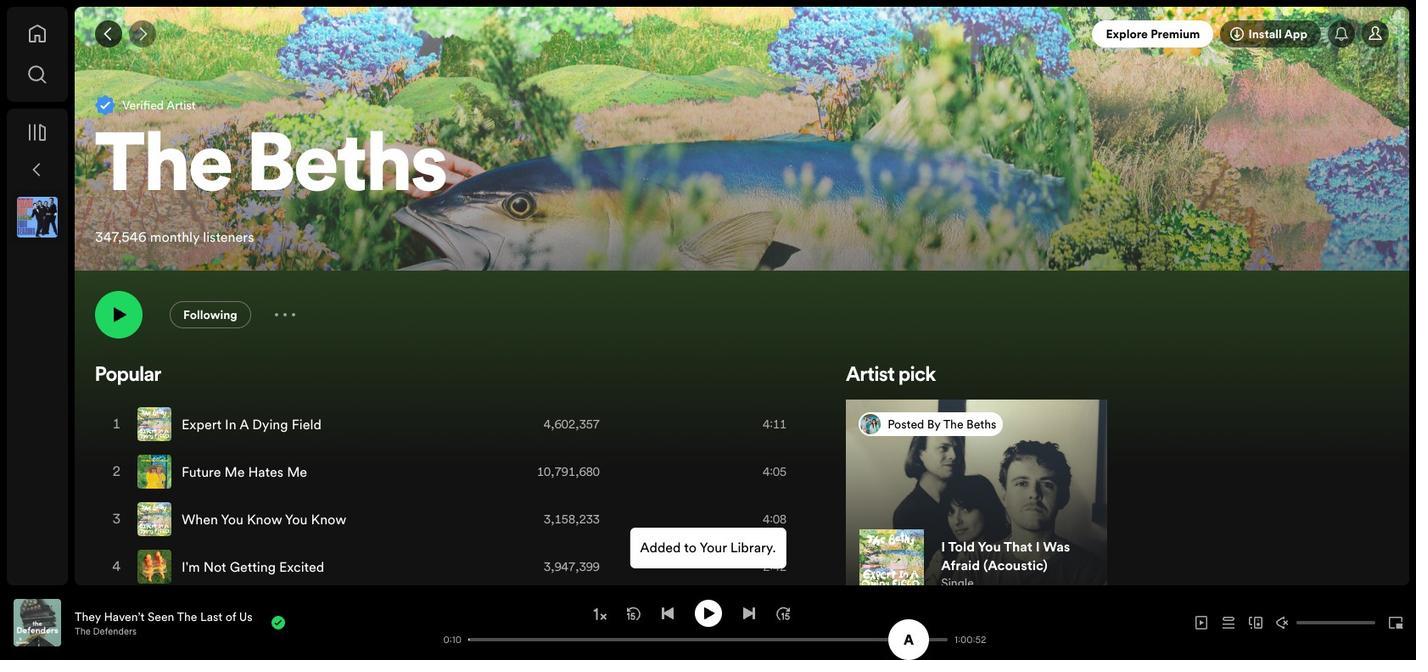 Task type: locate. For each thing, give the bounding box(es) containing it.
when
[[182, 510, 218, 529]]

4:11
[[763, 416, 787, 433]]

me left hates
[[225, 463, 245, 481]]

following
[[183, 307, 237, 324]]

0 horizontal spatial i
[[942, 537, 946, 556]]

know
[[247, 510, 282, 529], [311, 510, 347, 529]]

i
[[942, 537, 946, 556], [1036, 537, 1040, 556]]

beths
[[247, 129, 448, 210], [967, 416, 997, 433]]

artist right 'verified'
[[167, 97, 196, 114]]

future me hates me
[[182, 463, 307, 481]]

not
[[204, 558, 226, 577]]

2:42
[[763, 559, 787, 576]]

you
[[221, 510, 244, 529], [285, 510, 308, 529], [978, 537, 1001, 556]]

me right hates
[[287, 463, 307, 481]]

hates
[[248, 463, 284, 481]]

following button
[[170, 302, 251, 329]]

3,158,233
[[544, 511, 600, 528]]

verified artist
[[122, 97, 196, 114]]

1 horizontal spatial i
[[1036, 537, 1040, 556]]

4:11 cell
[[724, 402, 811, 448]]

monthly
[[150, 228, 200, 246]]

expert in a dying field
[[182, 415, 322, 434]]

0:10
[[444, 634, 462, 646]]

you inside the i told you that i was afraid (acoustic) single
[[978, 537, 1001, 556]]

now playing view image
[[40, 607, 53, 621]]

4:05
[[763, 464, 787, 481]]

the
[[95, 129, 233, 210], [944, 416, 964, 433], [177, 608, 197, 625], [75, 625, 91, 638]]

i'm not getting excited link
[[182, 558, 325, 577]]

0 horizontal spatial know
[[247, 510, 282, 529]]

when you know you know
[[182, 510, 347, 529]]

the down verified artist
[[95, 129, 233, 210]]

347,546 monthly listeners
[[95, 228, 254, 246]]

know up excited
[[311, 510, 347, 529]]

1 horizontal spatial know
[[311, 510, 347, 529]]

you right told
[[978, 537, 1001, 556]]

that
[[1004, 537, 1033, 556]]

install
[[1249, 25, 1282, 42]]

expert in a dying field link
[[182, 415, 322, 434]]

1 me from the left
[[225, 463, 245, 481]]

the right by
[[944, 416, 964, 433]]

0 horizontal spatial beths
[[247, 129, 448, 210]]

posted by the beths
[[888, 416, 997, 433]]

0 horizontal spatial artist
[[167, 97, 196, 114]]

pick
[[899, 366, 936, 386]]

me
[[225, 463, 245, 481], [287, 463, 307, 481]]

skip back 15 seconds image
[[627, 607, 640, 620]]

posted
[[888, 416, 925, 433]]

0 horizontal spatial me
[[225, 463, 245, 481]]

connect to a device image
[[1250, 616, 1263, 630]]

0 horizontal spatial you
[[221, 510, 244, 529]]

was
[[1044, 537, 1071, 556]]

next image
[[742, 607, 756, 620]]

the left defenders
[[75, 625, 91, 638]]

2 horizontal spatial you
[[978, 537, 1001, 556]]

library.
[[731, 538, 776, 557]]

group
[[10, 190, 65, 244]]

added to your library. status
[[630, 528, 787, 569]]

347,546
[[95, 228, 147, 246]]

change speed image
[[591, 606, 608, 623]]

last
[[200, 608, 223, 625]]

10,791,680
[[537, 464, 600, 481]]

dying
[[252, 415, 288, 434]]

popular
[[95, 366, 161, 386]]

1 horizontal spatial artist
[[846, 366, 895, 386]]

when you know you know link
[[182, 510, 347, 529]]

artist
[[167, 97, 196, 114], [846, 366, 895, 386]]

install app link
[[1221, 20, 1322, 48]]

4,602,357
[[544, 416, 600, 433]]

1 horizontal spatial me
[[287, 463, 307, 481]]

expert in a dying field cell
[[138, 402, 328, 448]]

premium
[[1151, 25, 1201, 42]]

future
[[182, 463, 221, 481]]

1 vertical spatial artist
[[846, 366, 895, 386]]

the defenders link
[[75, 625, 137, 638]]

1 horizontal spatial beths
[[967, 416, 997, 433]]

haven't
[[104, 608, 145, 625]]

a
[[240, 415, 249, 434]]

i left was
[[1036, 537, 1040, 556]]

i told you that i was afraid (acoustic) single
[[942, 537, 1071, 591]]

to
[[684, 538, 697, 557]]

you up excited
[[285, 510, 308, 529]]

1 vertical spatial beths
[[967, 416, 997, 433]]

you right when
[[221, 510, 244, 529]]

i'm
[[182, 558, 200, 577]]

the beths
[[95, 129, 448, 210]]

know down hates
[[247, 510, 282, 529]]

single
[[942, 574, 974, 591]]

group inside main element
[[10, 190, 65, 244]]

skip forward 15 seconds image
[[776, 607, 790, 620]]

artist pick
[[846, 366, 936, 386]]

they
[[75, 608, 101, 625]]

i left told
[[942, 537, 946, 556]]

explore premium button
[[1093, 20, 1214, 48]]

artist left pick in the right bottom of the page
[[846, 366, 895, 386]]



Task type: vqa. For each thing, say whether or not it's contained in the screenshot.
Sign
no



Task type: describe. For each thing, give the bounding box(es) containing it.
2 i from the left
[[1036, 537, 1040, 556]]

future me hates me cell
[[138, 449, 314, 495]]

go forward image
[[136, 27, 149, 41]]

field
[[292, 415, 322, 434]]

app
[[1285, 25, 1308, 42]]

2 me from the left
[[287, 463, 307, 481]]

2 know from the left
[[311, 510, 347, 529]]

afraid
[[942, 556, 981, 574]]

of
[[226, 608, 236, 625]]

(acoustic)
[[984, 556, 1048, 574]]

when you know you know cell
[[138, 497, 353, 543]]

0 vertical spatial beths
[[247, 129, 448, 210]]

volume off image
[[1277, 616, 1290, 630]]

i'm not getting excited
[[182, 558, 325, 577]]

4:08 cell
[[724, 497, 811, 543]]

defenders
[[93, 625, 137, 638]]

what's new image
[[1335, 27, 1349, 41]]

getting
[[230, 558, 276, 577]]

top bar and user menu element
[[75, 7, 1410, 61]]

play image
[[702, 607, 715, 620]]

i told you that i was afraid (acoustic) link
[[942, 537, 1071, 574]]

added
[[640, 538, 681, 557]]

verified
[[122, 97, 164, 114]]

excited
[[279, 558, 325, 577]]

explore
[[1106, 25, 1148, 42]]

the beths image
[[861, 414, 881, 435]]

1 horizontal spatial you
[[285, 510, 308, 529]]

player controls element
[[0, 600, 989, 646]]

in
[[225, 415, 237, 434]]

merch image
[[846, 400, 1139, 612]]

install app
[[1249, 25, 1308, 42]]

4:08
[[763, 511, 787, 528]]

previous image
[[661, 607, 674, 620]]

search image
[[27, 65, 48, 85]]

now playing: they haven't seen the last of us by the defenders footer
[[14, 599, 428, 647]]

main element
[[7, 7, 68, 586]]

0 vertical spatial artist
[[167, 97, 196, 114]]

3,947,399
[[544, 559, 600, 576]]

go back image
[[102, 27, 115, 41]]

by
[[928, 416, 941, 433]]

expert
[[182, 415, 222, 434]]

they haven't seen the last of us the defenders
[[75, 608, 253, 638]]

added to your library.
[[640, 538, 776, 557]]

future me hates me link
[[182, 463, 307, 481]]

told
[[949, 537, 975, 556]]

1 i from the left
[[942, 537, 946, 556]]

seen
[[148, 608, 174, 625]]

home image
[[27, 24, 48, 44]]

listeners
[[203, 228, 254, 246]]

1 know from the left
[[247, 510, 282, 529]]

the left last
[[177, 608, 197, 625]]

your
[[700, 538, 727, 557]]

i'm not getting excited cell
[[138, 544, 331, 590]]

they haven't seen the last of us link
[[75, 608, 253, 625]]

explore premium
[[1106, 25, 1201, 42]]

us
[[239, 608, 253, 625]]

1:00:52
[[955, 634, 987, 646]]



